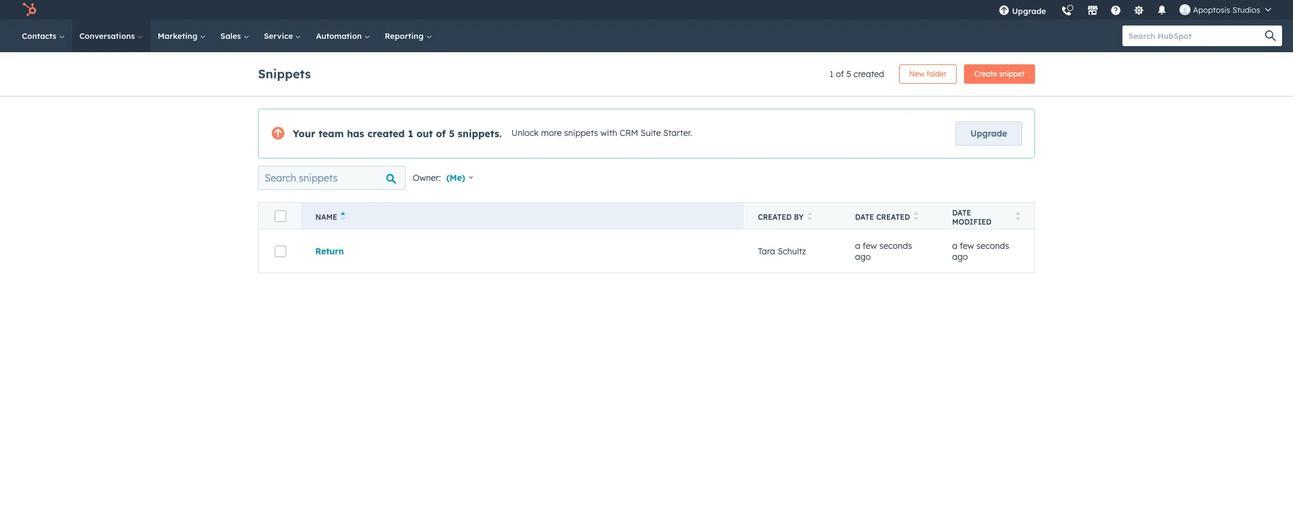 Task type: locate. For each thing, give the bounding box(es) containing it.
of
[[836, 69, 844, 80], [436, 128, 446, 140]]

1 vertical spatial 1
[[408, 128, 414, 140]]

your team has created 1 out of 5 snippets.
[[293, 128, 502, 140]]

a down modified
[[953, 240, 958, 251]]

seconds
[[880, 240, 913, 251], [977, 240, 1010, 251]]

upgrade link
[[956, 121, 1023, 146]]

created right has
[[368, 128, 405, 140]]

1 seconds from the left
[[880, 240, 913, 251]]

date right press to sort. icon
[[953, 208, 972, 217]]

press to sort. image right by
[[808, 212, 812, 220]]

0 horizontal spatial press to sort. image
[[808, 212, 812, 220]]

conversations link
[[72, 19, 151, 52]]

0 vertical spatial 1
[[830, 69, 834, 80]]

1 inside snippets banner
[[830, 69, 834, 80]]

date inside date modified
[[953, 208, 972, 217]]

1 vertical spatial created
[[368, 128, 405, 140]]

apoptosis studios
[[1194, 5, 1261, 15]]

seconds down date modified 'button'
[[977, 240, 1010, 251]]

upgrade down create at the right top of the page
[[971, 128, 1008, 139]]

1 horizontal spatial of
[[836, 69, 844, 80]]

0 horizontal spatial date
[[855, 213, 874, 222]]

1
[[830, 69, 834, 80], [408, 128, 414, 140]]

return
[[316, 246, 344, 257]]

tara schultz
[[758, 246, 806, 257]]

created for has
[[368, 128, 405, 140]]

few down date created
[[863, 240, 877, 251]]

press to sort. element right date modified
[[1016, 212, 1020, 222]]

(me) button
[[446, 166, 482, 190]]

ago down date created
[[855, 251, 871, 262]]

1 a few seconds ago from the left
[[855, 240, 913, 262]]

0 vertical spatial 5
[[847, 69, 852, 80]]

a
[[855, 240, 861, 251], [953, 240, 958, 251]]

with
[[601, 128, 617, 139]]

1 press to sort. element from the left
[[808, 212, 812, 222]]

1 few from the left
[[863, 240, 877, 251]]

1 horizontal spatial few
[[960, 240, 975, 251]]

0 horizontal spatial upgrade
[[971, 128, 1008, 139]]

crm
[[620, 128, 639, 139]]

marketing link
[[151, 19, 213, 52]]

a few seconds ago down modified
[[953, 240, 1010, 262]]

seconds down date created "button"
[[880, 240, 913, 251]]

press to sort. image inside created by button
[[808, 212, 812, 220]]

sales link
[[213, 19, 257, 52]]

0 vertical spatial created
[[854, 69, 885, 80]]

your
[[293, 128, 316, 140]]

upgrade right upgrade image
[[1013, 6, 1047, 16]]

created
[[854, 69, 885, 80], [368, 128, 405, 140], [877, 213, 910, 222]]

created left press to sort. icon
[[877, 213, 910, 222]]

press to sort. element inside date created "button"
[[914, 212, 919, 222]]

created inside snippets banner
[[854, 69, 885, 80]]

create
[[975, 69, 998, 78]]

few
[[863, 240, 877, 251], [960, 240, 975, 251]]

2 seconds from the left
[[977, 240, 1010, 251]]

press to sort. element inside date modified 'button'
[[1016, 212, 1020, 222]]

1 of 5 created
[[830, 69, 885, 80]]

press to sort. element for modified
[[1016, 212, 1020, 222]]

date left press to sort. icon
[[855, 213, 874, 222]]

date inside "button"
[[855, 213, 874, 222]]

1 horizontal spatial upgrade
[[1013, 6, 1047, 16]]

1 horizontal spatial 5
[[847, 69, 852, 80]]

menu containing apoptosis studios
[[992, 0, 1279, 24]]

2 ago from the left
[[953, 251, 968, 262]]

created left the new
[[854, 69, 885, 80]]

suite
[[641, 128, 661, 139]]

press to sort. element
[[808, 212, 812, 222], [914, 212, 919, 222], [1016, 212, 1020, 222]]

2 horizontal spatial press to sort. element
[[1016, 212, 1020, 222]]

1 horizontal spatial press to sort. element
[[914, 212, 919, 222]]

press to sort. image right date modified
[[1016, 212, 1020, 220]]

folder
[[927, 69, 947, 78]]

a few seconds ago
[[855, 240, 913, 262], [953, 240, 1010, 262]]

press to sort. element inside created by button
[[808, 212, 812, 222]]

2 press to sort. element from the left
[[914, 212, 919, 222]]

0 horizontal spatial press to sort. element
[[808, 212, 812, 222]]

1 horizontal spatial seconds
[[977, 240, 1010, 251]]

ago down modified
[[953, 251, 968, 262]]

marketplaces button
[[1081, 0, 1106, 19]]

1 press to sort. image from the left
[[808, 212, 812, 220]]

0 horizontal spatial a
[[855, 240, 861, 251]]

unlock more snippets with crm suite starter.
[[512, 128, 692, 139]]

0 horizontal spatial few
[[863, 240, 877, 251]]

automation
[[316, 31, 364, 41]]

help image
[[1111, 5, 1122, 16]]

0 horizontal spatial a few seconds ago
[[855, 240, 913, 262]]

upgrade
[[1013, 6, 1047, 16], [971, 128, 1008, 139]]

0 horizontal spatial 5
[[449, 128, 455, 140]]

a few seconds ago down date created
[[855, 240, 913, 262]]

0 horizontal spatial ago
[[855, 251, 871, 262]]

0 vertical spatial of
[[836, 69, 844, 80]]

calling icon image
[[1062, 6, 1073, 17]]

modified
[[953, 217, 992, 226]]

0 horizontal spatial seconds
[[880, 240, 913, 251]]

snippets banner
[[258, 61, 1036, 84]]

0 vertical spatial upgrade
[[1013, 6, 1047, 16]]

date for date modified
[[953, 208, 972, 217]]

menu
[[992, 0, 1279, 24]]

notifications button
[[1152, 0, 1173, 19]]

unlock
[[512, 128, 539, 139]]

press to sort. element right by
[[808, 212, 812, 222]]

press to sort. image
[[808, 212, 812, 220], [1016, 212, 1020, 220]]

hubspot link
[[15, 2, 46, 17]]

notifications image
[[1157, 5, 1168, 16]]

5
[[847, 69, 852, 80], [449, 128, 455, 140]]

apoptosis studios button
[[1173, 0, 1279, 19]]

service link
[[257, 19, 309, 52]]

press to sort. element for by
[[808, 212, 812, 222]]

a down date created
[[855, 240, 861, 251]]

date created
[[855, 213, 910, 222]]

1 horizontal spatial date
[[953, 208, 972, 217]]

Search search field
[[258, 166, 406, 190]]

1 horizontal spatial a few seconds ago
[[953, 240, 1010, 262]]

hubspot image
[[22, 2, 36, 17]]

apoptosis
[[1194, 5, 1231, 15]]

more
[[541, 128, 562, 139]]

ascending sort. press to sort descending. element
[[341, 212, 346, 222]]

1 horizontal spatial ago
[[953, 251, 968, 262]]

name button
[[301, 203, 744, 229]]

out
[[417, 128, 433, 140]]

1 vertical spatial of
[[436, 128, 446, 140]]

date
[[953, 208, 972, 217], [855, 213, 874, 222]]

ago
[[855, 251, 871, 262], [953, 251, 968, 262]]

by
[[794, 213, 804, 222]]

snippets.
[[458, 128, 502, 140]]

3 press to sort. element from the left
[[1016, 212, 1020, 222]]

new folder button
[[899, 64, 957, 84]]

new folder
[[910, 69, 947, 78]]

2 vertical spatial created
[[877, 213, 910, 222]]

1 horizontal spatial 1
[[830, 69, 834, 80]]

press to sort. element right date created
[[914, 212, 919, 222]]

press to sort. image inside date modified 'button'
[[1016, 212, 1020, 220]]

1 horizontal spatial press to sort. image
[[1016, 212, 1020, 220]]

press to sort. image for by
[[808, 212, 812, 220]]

starter.
[[663, 128, 692, 139]]

snippets
[[258, 66, 311, 81]]

few down modified
[[960, 240, 975, 251]]

calling icon button
[[1057, 1, 1078, 19]]

upgrade image
[[999, 5, 1010, 16]]

2 press to sort. image from the left
[[1016, 212, 1020, 220]]

0 horizontal spatial of
[[436, 128, 446, 140]]

1 horizontal spatial a
[[953, 240, 958, 251]]



Task type: describe. For each thing, give the bounding box(es) containing it.
marketing
[[158, 31, 200, 41]]

2 a few seconds ago from the left
[[953, 240, 1010, 262]]

return link
[[316, 246, 344, 257]]

0 horizontal spatial 1
[[408, 128, 414, 140]]

press to sort. element for created
[[914, 212, 919, 222]]

snippets
[[564, 128, 598, 139]]

search image
[[1266, 30, 1277, 41]]

studios
[[1233, 5, 1261, 15]]

created
[[758, 213, 792, 222]]

of inside snippets banner
[[836, 69, 844, 80]]

create snippet button
[[965, 64, 1036, 84]]

ascending sort. press to sort descending. image
[[341, 212, 346, 220]]

conversations
[[79, 31, 137, 41]]

created inside "button"
[[877, 213, 910, 222]]

service
[[264, 31, 295, 41]]

5 inside snippets banner
[[847, 69, 852, 80]]

date modified
[[953, 208, 992, 226]]

marketplaces image
[[1088, 5, 1099, 16]]

tara schultz image
[[1180, 4, 1191, 15]]

created for 5
[[854, 69, 885, 80]]

reporting
[[385, 31, 426, 41]]

1 ago from the left
[[855, 251, 871, 262]]

created by button
[[744, 203, 841, 229]]

help button
[[1106, 0, 1127, 19]]

reporting link
[[378, 19, 439, 52]]

settings image
[[1134, 5, 1145, 16]]

owner:
[[413, 172, 441, 183]]

contacts
[[22, 31, 59, 41]]

upgrade inside menu
[[1013, 6, 1047, 16]]

1 vertical spatial 5
[[449, 128, 455, 140]]

date for date created
[[855, 213, 874, 222]]

tara
[[758, 246, 776, 257]]

date modified button
[[938, 203, 1035, 229]]

press to sort. image
[[914, 212, 919, 220]]

contacts link
[[15, 19, 72, 52]]

team
[[319, 128, 344, 140]]

Search HubSpot search field
[[1123, 26, 1272, 46]]

schultz
[[778, 246, 806, 257]]

(me)
[[446, 172, 465, 183]]

created by
[[758, 213, 804, 222]]

2 few from the left
[[960, 240, 975, 251]]

sales
[[221, 31, 243, 41]]

search button
[[1260, 26, 1283, 46]]

snippet
[[1000, 69, 1025, 78]]

press to sort. image for modified
[[1016, 212, 1020, 220]]

create snippet
[[975, 69, 1025, 78]]

2 a from the left
[[953, 240, 958, 251]]

new
[[910, 69, 925, 78]]

automation link
[[309, 19, 378, 52]]

name
[[316, 213, 337, 222]]

1 vertical spatial upgrade
[[971, 128, 1008, 139]]

settings link
[[1127, 0, 1152, 19]]

has
[[347, 128, 364, 140]]

1 a from the left
[[855, 240, 861, 251]]

date created button
[[841, 203, 938, 229]]



Task type: vqa. For each thing, say whether or not it's contained in the screenshot.
leftmost re-
no



